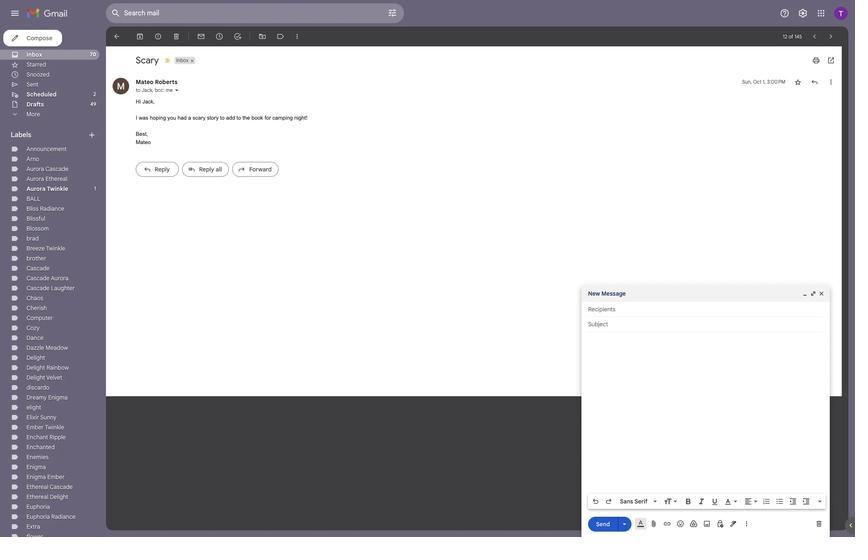 Task type: vqa. For each thing, say whether or not it's contained in the screenshot.
"2" to the left
no



Task type: locate. For each thing, give the bounding box(es) containing it.
1 mateo from the top
[[136, 78, 154, 86]]

sans
[[621, 498, 634, 505]]

1 vertical spatial euphoria
[[27, 513, 50, 521]]

to left add
[[220, 115, 225, 121]]

insert signature image
[[730, 520, 738, 528]]

i was hoping you had a scary story to add to the book for camping night!
[[136, 115, 308, 121]]

enchant ripple
[[27, 434, 66, 441]]

aurora up aurora twinkle link
[[27, 175, 44, 183]]

more options image
[[745, 520, 750, 528]]

more
[[27, 111, 40, 118]]

aurora up ball
[[27, 185, 46, 193]]

1,
[[763, 79, 767, 85]]

1 euphoria from the top
[[27, 503, 50, 511]]

insert photo image
[[704, 520, 712, 528]]

0 vertical spatial twinkle
[[47, 185, 68, 193]]

add to tasks image
[[234, 32, 242, 41]]

italic ‪(⌘i)‬ image
[[698, 498, 706, 506]]

inbox
[[27, 51, 42, 58], [176, 57, 189, 63]]

all
[[216, 166, 222, 173]]

sun, oct 1, 3:00 pm cell
[[743, 78, 786, 86]]

cascade down brother
[[27, 265, 50, 272]]

serif
[[635, 498, 648, 505]]

you
[[168, 115, 176, 121]]

cozy
[[27, 324, 40, 332]]

delight down the dazzle
[[27, 354, 45, 362]]

enigma down velvet
[[48, 394, 68, 401]]

enigma down the enemies
[[27, 464, 46, 471]]

settings image
[[799, 8, 809, 18]]

mateo up jack
[[136, 78, 154, 86]]

dreamy enigma
[[27, 394, 68, 401]]

twinkle for ember twinkle
[[45, 424, 64, 431]]

inbox for inbox button
[[176, 57, 189, 63]]

1 horizontal spatial reply
[[199, 166, 214, 173]]

radiance down ethereal delight
[[51, 513, 76, 521]]

twinkle up ripple
[[45, 424, 64, 431]]

not starred image
[[795, 78, 803, 86]]

twinkle for aurora twinkle
[[47, 185, 68, 193]]

enigma ember link
[[27, 474, 65, 481]]

1 vertical spatial radiance
[[51, 513, 76, 521]]

new message
[[589, 290, 627, 297]]

report spam image
[[154, 32, 162, 41]]

12 of 145
[[784, 33, 803, 40]]

book
[[252, 115, 263, 121]]

to
[[136, 87, 140, 93], [220, 115, 225, 121], [237, 115, 241, 121]]

1 vertical spatial ember
[[47, 474, 65, 481]]

1 vertical spatial mateo
[[136, 139, 151, 145]]

snoozed
[[27, 71, 50, 78]]

brother link
[[27, 255, 46, 262]]

delight for delight link on the bottom left of the page
[[27, 354, 45, 362]]

labels image
[[277, 32, 285, 41]]

delight down delight link on the bottom left of the page
[[27, 364, 45, 372]]

inbox for inbox link
[[27, 51, 42, 58]]

drafts
[[27, 101, 44, 108]]

1 vertical spatial enigma
[[27, 464, 46, 471]]

was
[[139, 115, 148, 121]]

delight velvet link
[[27, 374, 62, 382]]

mateo down best,
[[136, 139, 151, 145]]

radiance
[[40, 205, 64, 213], [51, 513, 76, 521]]

scheduled link
[[27, 91, 57, 98]]

pop out image
[[811, 290, 817, 297]]

inbox inside button
[[176, 57, 189, 63]]

had
[[178, 115, 187, 121]]

1 vertical spatial twinkle
[[46, 245, 65, 252]]

twinkle right breeze on the top left of the page
[[46, 245, 65, 252]]

cherish
[[27, 305, 47, 312]]

twinkle for breeze twinkle
[[46, 245, 65, 252]]

i
[[136, 115, 137, 121]]

snoozed link
[[27, 71, 50, 78]]

2 vertical spatial ethereal
[[27, 493, 48, 501]]

ethereal
[[46, 175, 67, 183], [27, 484, 48, 491], [27, 493, 48, 501]]

aurora ethereal link
[[27, 175, 67, 183]]

inbox up starred on the top of the page
[[27, 51, 42, 58]]

2 euphoria from the top
[[27, 513, 50, 521]]

ethereal down "aurora cascade" link
[[46, 175, 67, 183]]

delight
[[27, 354, 45, 362], [27, 364, 45, 372], [27, 374, 45, 382], [50, 493, 68, 501]]

0 vertical spatial ethereal
[[46, 175, 67, 183]]

labels heading
[[11, 131, 88, 139]]

cascade for cascade aurora
[[27, 275, 50, 282]]

0 vertical spatial radiance
[[40, 205, 64, 213]]

cascade down cascade link
[[27, 275, 50, 282]]

breeze twinkle
[[27, 245, 65, 252]]

1 horizontal spatial inbox
[[176, 57, 189, 63]]

elight link
[[27, 404, 41, 411]]

underline ‪(⌘u)‬ image
[[711, 498, 720, 506]]

2 vertical spatial twinkle
[[45, 424, 64, 431]]

enigma down "enigma" link
[[27, 474, 46, 481]]

0 horizontal spatial inbox
[[27, 51, 42, 58]]

announcement link
[[27, 145, 67, 153]]

twinkle
[[47, 185, 68, 193], [46, 245, 65, 252], [45, 424, 64, 431]]

euphoria
[[27, 503, 50, 511], [27, 513, 50, 521]]

Message Body text field
[[589, 336, 824, 492]]

1 vertical spatial ethereal
[[27, 484, 48, 491]]

aurora cascade
[[27, 165, 69, 173]]

me
[[166, 87, 173, 93]]

bliss radiance link
[[27, 205, 64, 213]]

roberts
[[155, 78, 178, 86]]

0 vertical spatial euphoria
[[27, 503, 50, 511]]

ethereal down enigma ember link
[[27, 484, 48, 491]]

aurora twinkle
[[27, 185, 68, 193]]

0 horizontal spatial to
[[136, 87, 140, 93]]

support image
[[781, 8, 791, 18]]

radiance for euphoria radiance
[[51, 513, 76, 521]]

reply all
[[199, 166, 222, 173]]

euphoria for euphoria radiance
[[27, 513, 50, 521]]

0 horizontal spatial reply
[[155, 166, 170, 173]]

forward
[[250, 166, 272, 173]]

ember up the enchant
[[27, 424, 44, 431]]

enigma link
[[27, 464, 46, 471]]

0 vertical spatial mateo
[[136, 78, 154, 86]]

enchanted
[[27, 444, 55, 451]]

hoping
[[150, 115, 166, 121]]

twinkle down aurora ethereal link
[[47, 185, 68, 193]]

cascade up chaos at left
[[27, 285, 50, 292]]

gmail image
[[27, 5, 72, 22]]

starred link
[[27, 61, 46, 68]]

delight for delight rainbow
[[27, 364, 45, 372]]

aurora down the arno
[[27, 165, 44, 173]]

None search field
[[106, 3, 404, 23]]

2 vertical spatial enigma
[[27, 474, 46, 481]]

best,
[[136, 131, 148, 137]]

rainbow
[[47, 364, 69, 372]]

elixir
[[27, 414, 39, 421]]

cascade up ethereal delight
[[50, 484, 73, 491]]

elixir sunny
[[27, 414, 56, 421]]

ethereal cascade
[[27, 484, 73, 491]]

cascade aurora
[[27, 275, 68, 282]]

0 horizontal spatial ember
[[27, 424, 44, 431]]

ember twinkle link
[[27, 424, 64, 431]]

2 horizontal spatial to
[[237, 115, 241, 121]]

minimize image
[[803, 290, 809, 297]]

bulleted list ‪(⌘⇧8)‬ image
[[776, 498, 785, 506]]

more formatting options image
[[817, 498, 825, 506]]

ripple
[[50, 434, 66, 441]]

ethereal up euphoria link
[[27, 493, 48, 501]]

euphoria down euphoria link
[[27, 513, 50, 521]]

reply link
[[136, 162, 179, 177]]

more image
[[293, 32, 302, 41]]

inbox down delete icon
[[176, 57, 189, 63]]

chaos link
[[27, 295, 43, 302]]

sent
[[27, 81, 38, 88]]

to left jack
[[136, 87, 140, 93]]

euphoria down ethereal delight
[[27, 503, 50, 511]]

1 horizontal spatial ember
[[47, 474, 65, 481]]

blossom
[[27, 225, 49, 232]]

12
[[784, 33, 788, 40]]

show details image
[[175, 88, 179, 93]]

2 reply from the left
[[199, 166, 214, 173]]

compose
[[27, 34, 52, 42]]

cascade for cascade laughter
[[27, 285, 50, 292]]

aurora
[[27, 165, 44, 173], [27, 175, 44, 183], [27, 185, 46, 193], [51, 275, 68, 282]]

cascade link
[[27, 265, 50, 272]]

inbox inside labels navigation
[[27, 51, 42, 58]]

dance
[[27, 334, 43, 342]]

ember up ethereal cascade
[[47, 474, 65, 481]]

ember twinkle
[[27, 424, 64, 431]]

sans serif
[[621, 498, 648, 505]]

delight up discardo link
[[27, 374, 45, 382]]

brad
[[27, 235, 39, 242]]

euphoria radiance
[[27, 513, 76, 521]]

cascade for cascade link
[[27, 265, 50, 272]]

aurora up laughter
[[51, 275, 68, 282]]

numbered list ‪(⌘⇧7)‬ image
[[763, 498, 771, 506]]

1 reply from the left
[[155, 166, 170, 173]]

indent more ‪(⌘])‬ image
[[803, 498, 811, 506]]

message
[[602, 290, 627, 297]]

insert files using drive image
[[690, 520, 699, 528]]

0 vertical spatial enigma
[[48, 394, 68, 401]]

to left the
[[237, 115, 241, 121]]

cherish link
[[27, 305, 47, 312]]

advanced search options image
[[384, 5, 401, 21]]

new
[[589, 290, 601, 297]]

inbox button
[[175, 57, 190, 64]]

arno
[[27, 155, 39, 163]]

radiance up blissful 'link'
[[40, 205, 64, 213]]

ethereal for delight
[[27, 493, 48, 501]]

Subject field
[[589, 320, 824, 329]]

cascade laughter link
[[27, 285, 75, 292]]

aurora for aurora ethereal
[[27, 175, 44, 183]]



Task type: describe. For each thing, give the bounding box(es) containing it.
discardo
[[27, 384, 49, 392]]

chaos
[[27, 295, 43, 302]]

oct
[[754, 79, 762, 85]]

enchanted link
[[27, 444, 55, 451]]

hi
[[136, 99, 141, 105]]

compose button
[[3, 30, 62, 46]]

aurora twinkle link
[[27, 185, 68, 193]]

sent link
[[27, 81, 38, 88]]

send
[[597, 521, 611, 528]]

send button
[[589, 517, 619, 532]]

ethereal cascade link
[[27, 484, 73, 491]]

announcement
[[27, 145, 67, 153]]

undo ‪(⌘z)‬ image
[[592, 498, 600, 506]]

enchant ripple link
[[27, 434, 66, 441]]

dreamy enigma link
[[27, 394, 68, 401]]

dreamy
[[27, 394, 47, 401]]

jack
[[142, 87, 152, 93]]

inbox link
[[27, 51, 42, 58]]

velvet
[[46, 374, 62, 382]]

radiance for bliss radiance
[[40, 205, 64, 213]]

snooze image
[[215, 32, 224, 41]]

recipients
[[589, 306, 616, 313]]

main menu image
[[10, 8, 20, 18]]

laughter
[[51, 285, 75, 292]]

euphoria for euphoria link
[[27, 503, 50, 511]]

ethereal for cascade
[[27, 484, 48, 491]]

0 vertical spatial ember
[[27, 424, 44, 431]]

enigma for "enigma" link
[[27, 464, 46, 471]]

aurora for aurora twinkle
[[27, 185, 46, 193]]

brother
[[27, 255, 46, 262]]

search mail image
[[109, 6, 123, 21]]

redo ‪(⌘y)‬ image
[[605, 498, 614, 506]]

breeze twinkle link
[[27, 245, 65, 252]]

cascade up aurora ethereal
[[45, 165, 69, 173]]

starred
[[27, 61, 46, 68]]

labels navigation
[[0, 27, 106, 537]]

aurora for aurora cascade
[[27, 165, 44, 173]]

ball
[[27, 195, 40, 203]]

insert link ‪(⌘k)‬ image
[[664, 520, 672, 528]]

sun,
[[743, 79, 753, 85]]

cascade aurora link
[[27, 275, 68, 282]]

a
[[188, 115, 191, 121]]

dazzle meadow link
[[27, 344, 68, 352]]

reply for reply
[[155, 166, 170, 173]]

close image
[[819, 290, 826, 297]]

delight link
[[27, 354, 45, 362]]

best, mateo
[[136, 131, 151, 145]]

dance link
[[27, 334, 43, 342]]

sans serif option
[[619, 498, 653, 506]]

bold ‪(⌘b)‬ image
[[685, 498, 693, 506]]

jack,
[[142, 99, 155, 105]]

49
[[90, 101, 96, 107]]

1
[[94, 186, 96, 192]]

reply for reply all
[[199, 166, 214, 173]]

blossom link
[[27, 225, 49, 232]]

mark as unread image
[[197, 32, 206, 41]]

delight for delight velvet
[[27, 374, 45, 382]]

sunny
[[40, 414, 56, 421]]

2
[[93, 91, 96, 97]]

attach files image
[[650, 520, 659, 528]]

enemies
[[27, 454, 49, 461]]

cozy link
[[27, 324, 40, 332]]

for
[[265, 115, 271, 121]]

ethereal delight
[[27, 493, 68, 501]]

more send options image
[[621, 520, 629, 528]]

insert emoji ‪(⌘⇧2)‬ image
[[677, 520, 685, 528]]

Search mail text field
[[124, 9, 365, 17]]

to jack , bcc: me
[[136, 87, 173, 93]]

3:00 pm
[[768, 79, 786, 85]]

brad link
[[27, 235, 39, 242]]

elixir sunny link
[[27, 414, 56, 421]]

ball link
[[27, 195, 40, 203]]

add
[[226, 115, 235, 121]]

computer link
[[27, 314, 53, 322]]

aurora cascade link
[[27, 165, 69, 173]]

indent less ‪(⌘[)‬ image
[[790, 498, 798, 506]]

enemies link
[[27, 454, 49, 461]]

1 horizontal spatial to
[[220, 115, 225, 121]]

sun, oct 1, 3:00 pm
[[743, 79, 786, 85]]

scary
[[193, 115, 206, 121]]

Not starred checkbox
[[795, 78, 803, 86]]

70
[[90, 51, 96, 58]]

bcc:
[[155, 87, 165, 93]]

extra link
[[27, 523, 40, 531]]

delight rainbow
[[27, 364, 69, 372]]

formatting options toolbar
[[589, 494, 827, 509]]

new message dialog
[[582, 285, 831, 537]]

the
[[243, 115, 250, 121]]

delight down ethereal cascade
[[50, 493, 68, 501]]

meadow
[[46, 344, 68, 352]]

ethereal delight link
[[27, 493, 68, 501]]

2 mateo from the top
[[136, 139, 151, 145]]

discardo link
[[27, 384, 49, 392]]

computer
[[27, 314, 53, 322]]

aurora ethereal
[[27, 175, 67, 183]]

enigma for enigma ember
[[27, 474, 46, 481]]

archive image
[[136, 32, 144, 41]]

blissful
[[27, 215, 45, 222]]

back to inbox image
[[113, 32, 121, 41]]

story
[[207, 115, 219, 121]]

arno link
[[27, 155, 39, 163]]

discard draft ‪(⌘⇧d)‬ image
[[816, 520, 824, 528]]

delete image
[[172, 32, 181, 41]]

dazzle
[[27, 344, 44, 352]]

move to image
[[259, 32, 267, 41]]

delight velvet
[[27, 374, 62, 382]]

toggle confidential mode image
[[717, 520, 725, 528]]



